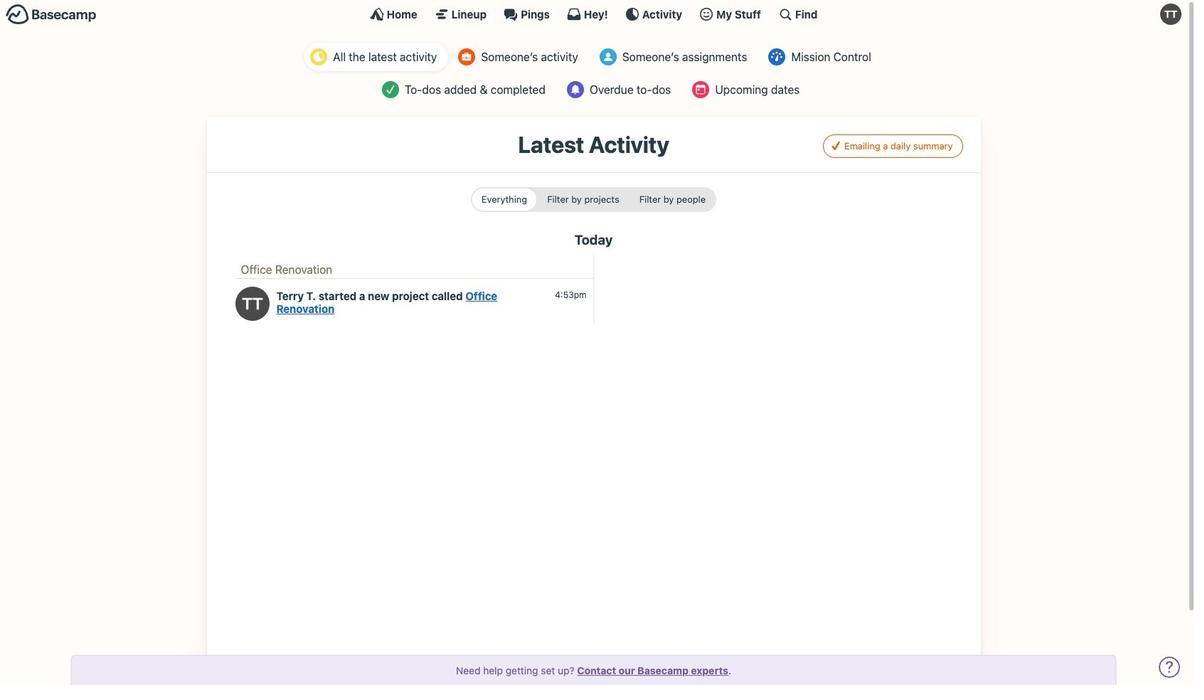 Task type: locate. For each thing, give the bounding box(es) containing it.
terry turtle image
[[1161, 4, 1182, 25], [235, 287, 269, 321]]

filter activity group
[[471, 187, 717, 212]]

None submit
[[472, 189, 537, 211], [538, 189, 629, 211], [630, 189, 715, 211], [472, 189, 537, 211], [538, 189, 629, 211], [630, 189, 715, 211]]

0 horizontal spatial terry turtle image
[[235, 287, 269, 321]]

0 vertical spatial terry turtle image
[[1161, 4, 1182, 25]]

keyboard shortcut: ⌘ + / image
[[779, 7, 793, 21]]

reminder image
[[567, 81, 584, 98]]

event image
[[693, 81, 710, 98]]

4:53pm element
[[555, 290, 587, 300]]

main element
[[0, 0, 1188, 28]]

1 horizontal spatial terry turtle image
[[1161, 4, 1182, 25]]

terry turtle image inside main element
[[1161, 4, 1182, 25]]

assignment image
[[600, 48, 617, 65]]

activity report image
[[310, 48, 328, 65]]



Task type: vqa. For each thing, say whether or not it's contained in the screenshot.
Getting
no



Task type: describe. For each thing, give the bounding box(es) containing it.
todo image
[[382, 81, 399, 98]]

person report image
[[459, 48, 476, 65]]

gauge image
[[769, 48, 786, 65]]

1 vertical spatial terry turtle image
[[235, 287, 269, 321]]

switch accounts image
[[6, 4, 97, 26]]



